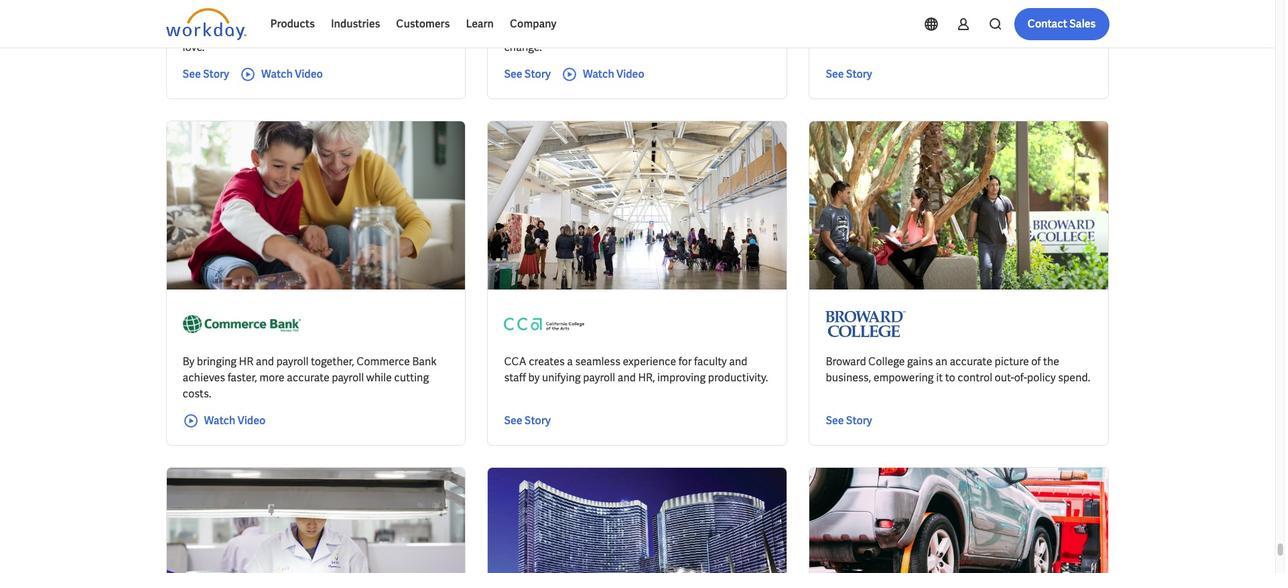 Task type: vqa. For each thing, say whether or not it's contained in the screenshot.
into associated with insight
yes



Task type: locate. For each thing, give the bounding box(es) containing it.
unifying
[[542, 370, 581, 384]]

for inside cca creates a seamless experience for faculty and staff by unifying payroll and hr, improving productivity.
[[679, 354, 692, 368]]

broward college image
[[826, 305, 906, 343]]

change.
[[504, 40, 542, 54]]

broward up change.
[[504, 24, 545, 38]]

payroll down together,
[[332, 370, 364, 384]]

0 horizontal spatial its
[[354, 8, 366, 22]]

experience
[[329, 24, 383, 38], [623, 354, 676, 368]]

while
[[237, 24, 263, 38], [366, 370, 392, 384]]

a inside with workday, flex can maintain its simplicity goal with a single system for its global workforce.
[[826, 24, 832, 38]]

1 horizontal spatial gains
[[586, 24, 612, 38]]

1 vertical spatial experience
[[623, 354, 676, 368]]

more button
[[449, 7, 509, 34]]

0 horizontal spatial into
[[332, 8, 351, 22]]

the inside by moving from 40 systems into an agile platform, broward college gains the flexibility to adapt to change.
[[614, 24, 630, 38]]

0 vertical spatial the
[[614, 24, 630, 38]]

costs.
[[183, 386, 211, 401]]

business outcome
[[332, 15, 412, 27]]

can
[[918, 8, 936, 22]]

see story link
[[183, 66, 229, 82], [504, 66, 551, 82], [826, 66, 873, 82], [504, 413, 551, 429], [826, 413, 873, 429]]

1 horizontal spatial while
[[366, 370, 392, 384]]

see down change.
[[504, 67, 523, 81]]

for inside with workday, flex can maintain its simplicity goal with a single system for its global workforce.
[[902, 24, 915, 38]]

creates
[[529, 354, 565, 368]]

and up employees on the top of the page
[[403, 8, 422, 22]]

2 vertical spatial gains
[[907, 354, 933, 368]]

1 vertical spatial the
[[1044, 354, 1060, 368]]

college up empowering
[[869, 354, 905, 368]]

watch video link down 'costs.'
[[183, 413, 266, 429]]

by bringing hr and payroll together, commerce bank achieves faster, more accurate payroll while cutting costs.
[[183, 354, 437, 401]]

1 horizontal spatial video
[[295, 67, 323, 81]]

1 vertical spatial broward
[[826, 354, 866, 368]]

payroll
[[276, 354, 309, 368], [332, 370, 364, 384], [583, 370, 615, 384]]

0 vertical spatial broward
[[504, 24, 545, 38]]

1 horizontal spatial into
[[638, 8, 657, 22]]

to
[[678, 24, 688, 38], [721, 24, 731, 38], [945, 370, 956, 384]]

1 horizontal spatial a
[[826, 24, 832, 38]]

talktalk
[[183, 8, 221, 22]]

0 horizontal spatial the
[[614, 24, 630, 38]]

gains up empowering
[[907, 354, 933, 368]]

accurate inside broward college gains an accurate picture of the business, empowering it to control out-of-policy spend.
[[950, 354, 993, 368]]

the
[[614, 24, 630, 38], [1044, 354, 1060, 368]]

0 horizontal spatial an
[[315, 24, 327, 38]]

1 horizontal spatial for
[[902, 24, 915, 38]]

college inside by moving from 40 systems into an agile platform, broward college gains the flexibility to adapt to change.
[[547, 24, 584, 38]]

watch video
[[261, 67, 323, 81], [583, 67, 645, 81], [204, 413, 266, 427]]

into
[[332, 8, 351, 22], [638, 8, 657, 22]]

0 horizontal spatial a
[[567, 354, 573, 368]]

0 vertical spatial while
[[237, 24, 263, 38]]

an up it
[[936, 354, 948, 368]]

0 horizontal spatial gains
[[223, 8, 249, 22]]

see down love.
[[183, 67, 201, 81]]

see for see story 'link' under by
[[504, 413, 523, 427]]

a inside cca creates a seamless experience for faculty and staff by unifying payroll and hr, improving productivity.
[[567, 354, 573, 368]]

watch video down by moving from 40 systems into an agile platform, broward college gains the flexibility to adapt to change.
[[583, 67, 645, 81]]

with
[[1069, 8, 1090, 22]]

1 vertical spatial a
[[567, 354, 573, 368]]

1 vertical spatial by
[[183, 354, 195, 368]]

real-
[[251, 8, 273, 22]]

watch for gains
[[583, 67, 614, 81]]

2 horizontal spatial watch
[[583, 67, 614, 81]]

story down change.
[[525, 67, 551, 81]]

video
[[295, 67, 323, 81], [617, 67, 645, 81], [238, 413, 266, 427]]

by for by bringing hr and payroll together, commerce bank achieves faster, more accurate payroll while cutting costs.
[[183, 354, 195, 368]]

0 horizontal spatial while
[[237, 24, 263, 38]]

2 horizontal spatial gains
[[907, 354, 933, 368]]

2 horizontal spatial video
[[617, 67, 645, 81]]

1 horizontal spatial college
[[869, 354, 905, 368]]

watch video for gains
[[583, 67, 645, 81]]

by up achieves
[[183, 354, 195, 368]]

commerce
[[357, 354, 410, 368]]

see down staff
[[504, 413, 523, 427]]

1 vertical spatial gains
[[586, 24, 612, 38]]

by inside by moving from 40 systems into an agile platform, broward college gains the flexibility to adapt to change.
[[504, 8, 516, 22]]

see for see story 'link' under business,
[[826, 413, 844, 427]]

watch down by moving from 40 systems into an agile platform, broward college gains the flexibility to adapt to change.
[[583, 67, 614, 81]]

accurate
[[950, 354, 993, 368], [287, 370, 330, 384]]

go to the homepage image
[[166, 8, 246, 40]]

and left hr,
[[618, 370, 636, 384]]

an inside talktalk gains real-time insight into its people and operations while delivering an experience employees love.
[[315, 24, 327, 38]]

2 horizontal spatial payroll
[[583, 370, 615, 384]]

products button
[[262, 8, 323, 40]]

a
[[826, 24, 832, 38], [567, 354, 573, 368]]

a up unifying
[[567, 354, 573, 368]]

for
[[902, 24, 915, 38], [679, 354, 692, 368]]

payroll up 'more'
[[276, 354, 309, 368]]

company
[[510, 17, 557, 31]]

love.
[[183, 40, 205, 54]]

story down by
[[525, 413, 551, 427]]

accurate inside by bringing hr and payroll together, commerce bank achieves faster, more accurate payroll while cutting costs.
[[287, 370, 330, 384]]

achieves
[[183, 370, 225, 384]]

watch down 'costs.'
[[204, 413, 236, 427]]

story down single
[[846, 67, 873, 81]]

and inside talktalk gains real-time insight into its people and operations while delivering an experience employees love.
[[403, 8, 422, 22]]

gains left real- at top left
[[223, 8, 249, 22]]

see story link down single
[[826, 66, 873, 82]]

1 vertical spatial accurate
[[287, 370, 330, 384]]

systems
[[596, 8, 636, 22]]

outcome
[[372, 15, 412, 27]]

experience inside talktalk gains real-time insight into its people and operations while delivering an experience employees love.
[[329, 24, 383, 38]]

commerce bank image
[[183, 305, 301, 343]]

1 into from the left
[[332, 8, 351, 22]]

into inside talktalk gains real-time insight into its people and operations while delivering an experience employees love.
[[332, 8, 351, 22]]

0 vertical spatial accurate
[[950, 354, 993, 368]]

0 vertical spatial college
[[547, 24, 584, 38]]

college down from at left top
[[547, 24, 584, 38]]

talktalk gains real-time insight into its people and operations while delivering an experience employees love.
[[183, 8, 437, 54]]

1 vertical spatial an
[[315, 24, 327, 38]]

1 vertical spatial for
[[679, 354, 692, 368]]

video down talktalk gains real-time insight into its people and operations while delivering an experience employees love.
[[295, 67, 323, 81]]

moving
[[518, 8, 554, 22]]

out-
[[995, 370, 1015, 384]]

Search Customer Stories text field
[[919, 9, 1083, 32]]

0 vertical spatial a
[[826, 24, 832, 38]]

with workday, flex can maintain its simplicity goal with a single system for its global workforce.
[[826, 8, 1090, 38]]

0 vertical spatial for
[[902, 24, 915, 38]]

broward up business,
[[826, 354, 866, 368]]

into inside by moving from 40 systems into an agile platform, broward college gains the flexibility to adapt to change.
[[638, 8, 657, 22]]

the right of
[[1044, 354, 1060, 368]]

to down agile
[[678, 24, 688, 38]]

2 horizontal spatial an
[[936, 354, 948, 368]]

college
[[547, 24, 584, 38], [869, 354, 905, 368]]

by
[[504, 8, 516, 22], [183, 354, 195, 368]]

1 horizontal spatial its
[[918, 24, 930, 38]]

broward inside broward college gains an accurate picture of the business, empowering it to control out-of-policy spend.
[[826, 354, 866, 368]]

into right insight
[[332, 8, 351, 22]]

story down love.
[[203, 67, 229, 81]]

payroll inside cca creates a seamless experience for faculty and staff by unifying payroll and hr, improving productivity.
[[583, 370, 615, 384]]

watch video down the delivering
[[261, 67, 323, 81]]

hr
[[239, 354, 254, 368]]

1 horizontal spatial broward
[[826, 354, 866, 368]]

to right it
[[945, 370, 956, 384]]

platform,
[[699, 8, 743, 22]]

0 horizontal spatial by
[[183, 354, 195, 368]]

while down commerce
[[366, 370, 392, 384]]

gains inside by moving from 40 systems into an agile platform, broward college gains the flexibility to adapt to change.
[[586, 24, 612, 38]]

all
[[548, 15, 560, 27]]

a down with
[[826, 24, 832, 38]]

accurate up control
[[950, 354, 993, 368]]

control
[[958, 370, 993, 384]]

see for see story 'link' under single
[[826, 67, 844, 81]]

faculty
[[694, 354, 727, 368]]

into up flexibility
[[638, 8, 657, 22]]

by left clear
[[504, 8, 516, 22]]

0 vertical spatial experience
[[329, 24, 383, 38]]

1 vertical spatial while
[[366, 370, 392, 384]]

0 horizontal spatial video
[[238, 413, 266, 427]]

business outcome button
[[321, 7, 438, 34]]

2 horizontal spatial to
[[945, 370, 956, 384]]

global
[[932, 24, 962, 38]]

0 horizontal spatial experience
[[329, 24, 383, 38]]

for down flex
[[902, 24, 915, 38]]

broward college gains an accurate picture of the business, empowering it to control out-of-policy spend.
[[826, 354, 1091, 384]]

see down business,
[[826, 413, 844, 427]]

spend.
[[1058, 370, 1091, 384]]

watch video link for gains
[[562, 66, 645, 82]]

see for see story 'link' underneath love.
[[183, 67, 201, 81]]

story for see story 'link' under single
[[846, 67, 873, 81]]

video down by moving from 40 systems into an agile platform, broward college gains the flexibility to adapt to change.
[[617, 67, 645, 81]]

0 vertical spatial by
[[504, 8, 516, 22]]

1 vertical spatial college
[[869, 354, 905, 368]]

by inside by bringing hr and payroll together, commerce bank achieves faster, more accurate payroll while cutting costs.
[[183, 354, 195, 368]]

broward
[[504, 24, 545, 38], [826, 354, 866, 368]]

an down insight
[[315, 24, 327, 38]]

1 horizontal spatial the
[[1044, 354, 1060, 368]]

accurate down together,
[[287, 370, 330, 384]]

simplicity
[[998, 8, 1044, 22]]

bringing
[[197, 354, 237, 368]]

1 horizontal spatial accurate
[[950, 354, 993, 368]]

see
[[183, 67, 201, 81], [504, 67, 523, 81], [826, 67, 844, 81], [504, 413, 523, 427], [826, 413, 844, 427]]

adapt
[[691, 24, 719, 38]]

watch down the delivering
[[261, 67, 293, 81]]

0 horizontal spatial accurate
[[287, 370, 330, 384]]

for up improving
[[679, 354, 692, 368]]

broward inside by moving from 40 systems into an agile platform, broward college gains the flexibility to adapt to change.
[[504, 24, 545, 38]]

an up flexibility
[[659, 8, 671, 22]]

to down platform,
[[721, 24, 731, 38]]

the down 'systems'
[[614, 24, 630, 38]]

watch video link down the delivering
[[240, 66, 323, 82]]

watch video link down by moving from 40 systems into an agile platform, broward college gains the flexibility to adapt to change.
[[562, 66, 645, 82]]

faster,
[[228, 370, 257, 384]]

its
[[354, 8, 366, 22], [984, 8, 996, 22], [918, 24, 930, 38]]

0 horizontal spatial to
[[678, 24, 688, 38]]

story down business,
[[846, 413, 873, 427]]

payroll down the seamless
[[583, 370, 615, 384]]

customers button
[[388, 8, 458, 40]]

cca
[[504, 354, 527, 368]]

0 vertical spatial gains
[[223, 8, 249, 22]]

business,
[[826, 370, 871, 384]]

0 horizontal spatial watch
[[204, 413, 236, 427]]

1 horizontal spatial watch
[[261, 67, 293, 81]]

see down single
[[826, 67, 844, 81]]

company button
[[502, 8, 565, 40]]

and up 'more'
[[256, 354, 274, 368]]

1 horizontal spatial an
[[659, 8, 671, 22]]

gains
[[223, 8, 249, 22], [586, 24, 612, 38], [907, 354, 933, 368]]

0 vertical spatial an
[[659, 8, 671, 22]]

1 horizontal spatial experience
[[623, 354, 676, 368]]

video for an
[[295, 67, 323, 81]]

2 vertical spatial an
[[936, 354, 948, 368]]

picture
[[995, 354, 1029, 368]]

0 horizontal spatial college
[[547, 24, 584, 38]]

see story down love.
[[183, 67, 229, 81]]

1 horizontal spatial by
[[504, 8, 516, 22]]

0 horizontal spatial for
[[679, 354, 692, 368]]

watch for delivering
[[261, 67, 293, 81]]

0 horizontal spatial broward
[[504, 24, 545, 38]]

gains down the 40
[[586, 24, 612, 38]]

its inside talktalk gains real-time insight into its people and operations while delivering an experience employees love.
[[354, 8, 366, 22]]

video down 'faster,'
[[238, 413, 266, 427]]

and
[[403, 8, 422, 22], [256, 354, 274, 368], [729, 354, 748, 368], [618, 370, 636, 384]]

2 into from the left
[[638, 8, 657, 22]]

while down real- at top left
[[237, 24, 263, 38]]

an inside by moving from 40 systems into an agile platform, broward college gains the flexibility to adapt to change.
[[659, 8, 671, 22]]

watch video link
[[240, 66, 323, 82], [562, 66, 645, 82], [183, 413, 266, 429]]



Task type: describe. For each thing, give the bounding box(es) containing it.
sales
[[1070, 17, 1096, 31]]

cutting
[[394, 370, 429, 384]]

story for see story 'link' under change.
[[525, 67, 551, 81]]

customers
[[396, 17, 450, 31]]

more
[[460, 15, 482, 27]]

see story link down love.
[[183, 66, 229, 82]]

products
[[270, 17, 315, 31]]

empowering
[[874, 370, 934, 384]]

by for by moving from 40 systems into an agile platform, broward college gains the flexibility to adapt to change.
[[504, 8, 516, 22]]

policy
[[1027, 370, 1056, 384]]

video for the
[[617, 67, 645, 81]]

experience inside cca creates a seamless experience for faculty and staff by unifying payroll and hr, improving productivity.
[[623, 354, 676, 368]]

time
[[272, 8, 294, 22]]

bank
[[412, 354, 437, 368]]

gains inside talktalk gains real-time insight into its people and operations while delivering an experience employees love.
[[223, 8, 249, 22]]

contact
[[1028, 17, 1068, 31]]

hr,
[[638, 370, 655, 384]]

1 horizontal spatial payroll
[[332, 370, 364, 384]]

contact sales
[[1028, 17, 1096, 31]]

industry button
[[237, 7, 310, 34]]

industry
[[248, 15, 283, 27]]

see story down change.
[[504, 67, 551, 81]]

while inside talktalk gains real-time insight into its people and operations while delivering an experience employees love.
[[237, 24, 263, 38]]

employees
[[385, 24, 437, 38]]

goal
[[1047, 8, 1067, 22]]

learn button
[[458, 8, 502, 40]]

watch video down 'faster,'
[[204, 413, 266, 427]]

clear
[[524, 15, 546, 27]]

0 horizontal spatial payroll
[[276, 354, 309, 368]]

with
[[826, 8, 849, 22]]

agile
[[674, 8, 697, 22]]

cca creates a seamless experience for faculty and staff by unifying payroll and hr, improving productivity.
[[504, 354, 768, 384]]

more
[[259, 370, 285, 384]]

workday,
[[851, 8, 894, 22]]

college inside broward college gains an accurate picture of the business, empowering it to control out-of-policy spend.
[[869, 354, 905, 368]]

together,
[[311, 354, 354, 368]]

and inside by bringing hr and payroll together, commerce bank achieves faster, more accurate payroll while cutting costs.
[[256, 354, 274, 368]]

system
[[865, 24, 900, 38]]

1 horizontal spatial to
[[721, 24, 731, 38]]

and up productivity.
[[729, 354, 748, 368]]

contact sales link
[[1015, 8, 1110, 40]]

topic
[[177, 15, 199, 27]]

learn
[[466, 17, 494, 31]]

by moving from 40 systems into an agile platform, broward college gains the flexibility to adapt to change.
[[504, 8, 743, 54]]

watch video link for delivering
[[240, 66, 323, 82]]

into for insight
[[332, 8, 351, 22]]

to inside broward college gains an accurate picture of the business, empowering it to control out-of-policy spend.
[[945, 370, 956, 384]]

see story down business,
[[826, 413, 873, 427]]

improving
[[658, 370, 706, 384]]

productivity.
[[708, 370, 768, 384]]

story for see story 'link' underneath love.
[[203, 67, 229, 81]]

single
[[834, 24, 863, 38]]

see story link down change.
[[504, 66, 551, 82]]

see story link down by
[[504, 413, 551, 429]]

it
[[936, 370, 943, 384]]

operations
[[183, 24, 235, 38]]

40
[[581, 8, 593, 22]]

2 horizontal spatial its
[[984, 8, 996, 22]]

staff
[[504, 370, 526, 384]]

clear all
[[524, 15, 560, 27]]

see for see story 'link' under change.
[[504, 67, 523, 81]]

gains inside broward college gains an accurate picture of the business, empowering it to control out-of-policy spend.
[[907, 354, 933, 368]]

watch video for delivering
[[261, 67, 323, 81]]

the inside broward college gains an accurate picture of the business, empowering it to control out-of-policy spend.
[[1044, 354, 1060, 368]]

clear all button
[[520, 7, 564, 34]]

industries
[[331, 17, 380, 31]]

workforce.
[[964, 24, 1015, 38]]

delivering
[[265, 24, 313, 38]]

flex
[[897, 8, 916, 22]]

business
[[332, 15, 370, 27]]

of-
[[1015, 370, 1027, 384]]

of
[[1032, 354, 1041, 368]]

while inside by bringing hr and payroll together, commerce bank achieves faster, more accurate payroll while cutting costs.
[[366, 370, 392, 384]]

from
[[556, 8, 579, 22]]

see story link down business,
[[826, 413, 873, 429]]

insight
[[297, 8, 330, 22]]

california college of the arts image
[[504, 305, 585, 343]]

seamless
[[575, 354, 621, 368]]

by
[[529, 370, 540, 384]]

see story down single
[[826, 67, 873, 81]]

people
[[368, 8, 401, 22]]

topic button
[[166, 7, 226, 34]]

flexibility
[[632, 24, 676, 38]]

story for see story 'link' under business,
[[846, 413, 873, 427]]

story for see story 'link' under by
[[525, 413, 551, 427]]

see story down by
[[504, 413, 551, 427]]

maintain
[[938, 8, 981, 22]]

into for systems
[[638, 8, 657, 22]]

industries button
[[323, 8, 388, 40]]

an inside broward college gains an accurate picture of the business, empowering it to control out-of-policy spend.
[[936, 354, 948, 368]]



